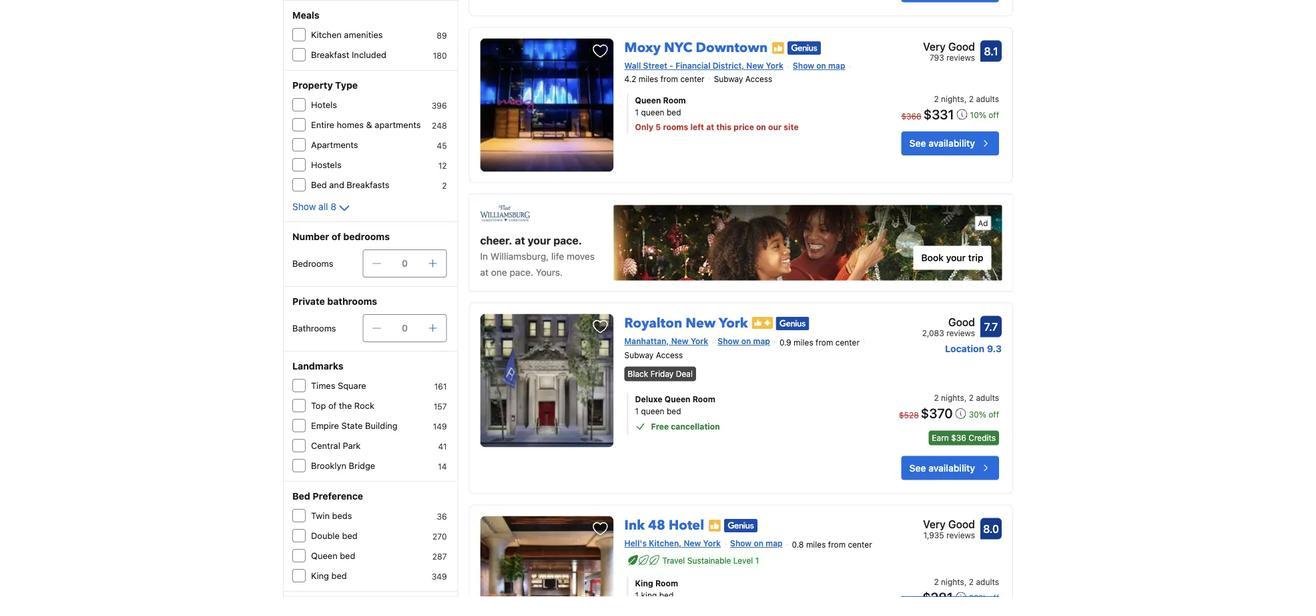 Task type: vqa. For each thing, say whether or not it's contained in the screenshot.
your inside the You will enjoy a sail back to the dock and enjoy Free Beer, soft Drinks and water as you enjoy your ride on our big open decks.
no



Task type: describe. For each thing, give the bounding box(es) containing it.
off for $331
[[989, 110, 1000, 120]]

breakfast
[[311, 50, 350, 60]]

14
[[438, 462, 447, 471]]

royalton
[[625, 314, 683, 332]]

1 vertical spatial 1
[[635, 407, 639, 416]]

york up the 0.9 miles from center subway access
[[719, 314, 748, 332]]

amenities
[[344, 30, 383, 40]]

of for top
[[328, 401, 337, 411]]

show on map for royalton new york
[[718, 337, 771, 346]]

good for ink 48 hotel
[[949, 518, 976, 531]]

type
[[335, 80, 358, 91]]

$528
[[899, 411, 919, 420]]

manhattan, new york
[[625, 337, 709, 346]]

district,
[[713, 61, 745, 70]]

royalton new york
[[625, 314, 748, 332]]

advertisement region
[[469, 194, 1014, 292]]

site
[[784, 122, 799, 131]]

travel sustainable level 1
[[663, 556, 759, 565]]

0.8
[[792, 540, 804, 549]]

price
[[734, 122, 754, 131]]

, for $331
[[965, 94, 967, 103]]

king for king room
[[635, 579, 654, 588]]

0 for number of bedrooms
[[402, 258, 408, 269]]

793
[[930, 53, 945, 62]]

2 down the 12
[[442, 181, 447, 190]]

square
[[338, 381, 366, 391]]

miles inside the 0.9 miles from center subway access
[[794, 338, 814, 347]]

queen bed
[[311, 551, 356, 561]]

twin beds
[[311, 511, 352, 521]]

black
[[628, 370, 649, 379]]

2 queen from the top
[[641, 407, 665, 416]]

royalton new york image
[[480, 314, 614, 448]]

reviews for moxy nyc downtown
[[947, 53, 976, 62]]

center for downtown
[[681, 74, 705, 83]]

hotel
[[669, 516, 705, 535]]

twin
[[311, 511, 330, 521]]

good 2,083 reviews
[[923, 316, 976, 338]]

all
[[319, 201, 328, 212]]

wall
[[625, 61, 641, 70]]

396
[[432, 101, 447, 110]]

30% off
[[969, 410, 1000, 419]]

deluxe queen room
[[635, 395, 716, 404]]

entire
[[311, 120, 335, 130]]

1 horizontal spatial access
[[746, 74, 773, 83]]

2 up 10%
[[969, 94, 974, 103]]

rock
[[354, 401, 375, 411]]

very good element for hotel
[[924, 516, 976, 532]]

number
[[292, 231, 329, 242]]

top
[[311, 401, 326, 411]]

ink 48 hotel link
[[625, 511, 705, 535]]

, for $370
[[965, 394, 967, 403]]

see availability for first see availability link
[[910, 138, 976, 149]]

show for ink 48 hotel
[[730, 539, 752, 548]]

park
[[343, 441, 361, 451]]

queen for queen room 1 queen bed only 5 rooms left at this price on our site
[[635, 95, 661, 105]]

beds
[[332, 511, 352, 521]]

10% off
[[971, 110, 1000, 120]]

7.7
[[985, 320, 998, 333]]

hell's kitchen, new york
[[625, 539, 721, 548]]

$368
[[902, 111, 922, 121]]

bathrooms
[[327, 296, 377, 307]]

and
[[329, 180, 344, 190]]

moxy nyc downtown image
[[480, 38, 614, 172]]

bedrooms
[[343, 231, 390, 242]]

miles for ink 48 hotel
[[807, 540, 826, 549]]

1 see availability link from the top
[[902, 131, 1000, 155]]

map for royalton new york
[[754, 337, 771, 346]]

earn
[[932, 434, 949, 443]]

our
[[769, 122, 782, 131]]

very for hotel
[[924, 518, 946, 531]]

nights for $331
[[942, 94, 965, 103]]

scored 8.1 element
[[981, 40, 1002, 62]]

on for moxy nyc downtown
[[817, 61, 827, 70]]

rooms
[[663, 122, 689, 131]]

manhattan,
[[625, 337, 669, 346]]

this
[[717, 122, 732, 131]]

157
[[434, 402, 447, 411]]

brooklyn
[[311, 461, 347, 471]]

4.2
[[625, 74, 637, 83]]

149
[[433, 422, 447, 431]]

preference
[[313, 491, 363, 502]]

room for queen room 1 queen bed only 5 rooms left at this price on our site
[[663, 95, 686, 105]]

from inside the 0.9 miles from center subway access
[[816, 338, 834, 347]]

bathrooms
[[292, 324, 336, 334]]

30%
[[969, 410, 987, 419]]

access inside the 0.9 miles from center subway access
[[656, 351, 683, 360]]

apartments
[[311, 140, 358, 150]]

ink 48 hotel
[[625, 516, 705, 535]]

0 for private bathrooms
[[402, 323, 408, 334]]

bed inside queen room 1 queen bed only 5 rooms left at this price on our site
[[667, 107, 681, 117]]

show all 8
[[292, 201, 337, 212]]

from for hotel
[[829, 540, 846, 549]]

subway inside the 0.9 miles from center subway access
[[625, 351, 654, 360]]

8.1
[[984, 45, 999, 57]]

2 nights , 2 adults for $370
[[934, 394, 1000, 403]]

subway access
[[714, 74, 773, 83]]

bed for bed and breakfasts
[[311, 180, 327, 190]]

deluxe
[[635, 395, 663, 404]]

2 availability from the top
[[929, 463, 976, 474]]

nyc
[[664, 38, 693, 57]]

bed and breakfasts
[[311, 180, 390, 190]]

very good element for downtown
[[924, 38, 976, 54]]

deal
[[676, 370, 693, 379]]

queen inside queen room 1 queen bed only 5 rooms left at this price on our site
[[641, 107, 665, 117]]

hell's
[[625, 539, 647, 548]]

moxy
[[625, 38, 661, 57]]

free cancellation
[[651, 422, 720, 432]]

king room link
[[635, 577, 861, 589]]

good element
[[923, 314, 976, 330]]

queen room 1 queen bed only 5 rooms left at this price on our site
[[635, 95, 799, 131]]

empire state building
[[311, 421, 398, 431]]

off for $370
[[989, 410, 1000, 419]]

entire homes & apartments
[[311, 120, 421, 130]]

center for hotel
[[848, 540, 873, 549]]

on inside queen room 1 queen bed only 5 rooms left at this price on our site
[[756, 122, 766, 131]]

hostels
[[311, 160, 342, 170]]

center inside the 0.9 miles from center subway access
[[836, 338, 860, 347]]

bed for bed preference
[[292, 491, 310, 502]]

deluxe queen room link
[[635, 394, 861, 406]]

1 vertical spatial room
[[693, 395, 716, 404]]

central park
[[311, 441, 361, 451]]

new up subway access
[[747, 61, 764, 70]]

kitchen,
[[649, 539, 682, 548]]

bed preference
[[292, 491, 363, 502]]

show all 8 button
[[292, 200, 353, 216]]

empire
[[311, 421, 339, 431]]

2 up 30%
[[969, 394, 974, 403]]

1 availability from the top
[[929, 138, 976, 149]]

map for ink 48 hotel
[[766, 539, 783, 548]]

new up manhattan, new york
[[686, 314, 716, 332]]

left
[[691, 122, 704, 131]]

2 see from the top
[[910, 463, 927, 474]]

apartments
[[375, 120, 421, 130]]



Task type: locate. For each thing, give the bounding box(es) containing it.
subway down district,
[[714, 74, 743, 83]]

0 horizontal spatial king
[[311, 571, 329, 581]]

number of bedrooms
[[292, 231, 390, 242]]

on for ink 48 hotel
[[754, 539, 764, 548]]

2 2 nights , 2 adults from the top
[[934, 394, 1000, 403]]

top of the rock
[[311, 401, 375, 411]]

kitchen
[[311, 30, 342, 40]]

0 vertical spatial off
[[989, 110, 1000, 120]]

2
[[934, 94, 939, 103], [969, 94, 974, 103], [442, 181, 447, 190], [934, 394, 939, 403], [969, 394, 974, 403], [934, 577, 939, 587], [969, 577, 974, 587]]

0.8 miles from center
[[792, 540, 873, 549]]

good left 8.1
[[949, 40, 976, 53]]

adults down 8.0
[[977, 577, 1000, 587]]

ink 48 hotel image
[[480, 516, 614, 598]]

2 vertical spatial show on map
[[730, 539, 783, 548]]

very good element left 8.1
[[924, 38, 976, 54]]

good up 'location'
[[949, 316, 976, 328]]

center right 0.8
[[848, 540, 873, 549]]

level
[[734, 556, 753, 565]]

2 vertical spatial queen
[[311, 551, 338, 561]]

0 vertical spatial subway
[[714, 74, 743, 83]]

miles right 0.9
[[794, 338, 814, 347]]

0 vertical spatial center
[[681, 74, 705, 83]]

1 see from the top
[[910, 138, 927, 149]]

1 very from the top
[[924, 40, 946, 53]]

new down royalton new york
[[672, 337, 689, 346]]

off right 30%
[[989, 410, 1000, 419]]

1 good from the top
[[949, 40, 976, 53]]

0 horizontal spatial access
[[656, 351, 683, 360]]

2 reviews from the top
[[947, 329, 976, 338]]

bed down deluxe queen room
[[667, 407, 681, 416]]

1 vertical spatial very good element
[[924, 516, 976, 532]]

bridge
[[349, 461, 375, 471]]

2 see availability from the top
[[910, 463, 976, 474]]

8
[[331, 201, 337, 212]]

queen room link
[[635, 94, 861, 106]]

180
[[433, 51, 447, 60]]

4.2 miles from center
[[625, 74, 705, 83]]

0 vertical spatial of
[[332, 231, 341, 242]]

2 see availability link from the top
[[902, 456, 1000, 480]]

2 vertical spatial ,
[[965, 577, 967, 587]]

miles down street
[[639, 74, 659, 83]]

very good element left 8.0
[[924, 516, 976, 532]]

map for moxy nyc downtown
[[829, 61, 846, 70]]

2 vertical spatial room
[[656, 579, 678, 588]]

, down very good 793 reviews
[[965, 94, 967, 103]]

2 vertical spatial center
[[848, 540, 873, 549]]

bed down double bed
[[340, 551, 356, 561]]

adults up 30% off
[[977, 394, 1000, 403]]

good
[[949, 40, 976, 53], [949, 316, 976, 328], [949, 518, 976, 531]]

-
[[670, 61, 674, 70]]

bed for king bed
[[332, 571, 347, 581]]

genius discounts available at this property. image
[[788, 41, 821, 55], [788, 41, 821, 55], [776, 317, 810, 331], [776, 317, 810, 331], [725, 520, 758, 533], [725, 520, 758, 533]]

show inside dropdown button
[[292, 201, 316, 212]]

0 vertical spatial good
[[949, 40, 976, 53]]

1 vertical spatial see availability link
[[902, 456, 1000, 480]]

king down the queen bed at the bottom left
[[311, 571, 329, 581]]

1 vertical spatial of
[[328, 401, 337, 411]]

0 vertical spatial queen
[[635, 95, 661, 105]]

availability down $331
[[929, 138, 976, 149]]

0 vertical spatial availability
[[929, 138, 976, 149]]

0 vertical spatial see availability link
[[902, 131, 1000, 155]]

2 nights , 2 adults down very good 1,935 reviews
[[934, 577, 1000, 587]]

miles right 0.8
[[807, 540, 826, 549]]

show on map for moxy nyc downtown
[[793, 61, 846, 70]]

1 queen from the top
[[641, 107, 665, 117]]

1 off from the top
[[989, 110, 1000, 120]]

2 down very good 1,935 reviews
[[969, 577, 974, 587]]

1 2 nights , 2 adults from the top
[[934, 94, 1000, 103]]

1 , from the top
[[965, 94, 967, 103]]

from right 0.9
[[816, 338, 834, 347]]

on
[[817, 61, 827, 70], [756, 122, 766, 131], [742, 337, 751, 346], [754, 539, 764, 548]]

bed
[[667, 107, 681, 117], [667, 407, 681, 416], [342, 531, 358, 541], [340, 551, 356, 561], [332, 571, 347, 581]]

2 up $331
[[934, 94, 939, 103]]

reviews inside good 2,083 reviews
[[947, 329, 976, 338]]

landmarks
[[292, 361, 344, 372]]

287
[[433, 552, 447, 562]]

1 vertical spatial queen
[[665, 395, 691, 404]]

very inside very good 1,935 reviews
[[924, 518, 946, 531]]

1 vertical spatial adults
[[977, 394, 1000, 403]]

1 vertical spatial bed
[[292, 491, 310, 502]]

subway down manhattan, at bottom
[[625, 351, 654, 360]]

york up subway access
[[766, 61, 784, 70]]

270
[[433, 532, 447, 542]]

nights
[[942, 94, 965, 103], [942, 394, 965, 403], [942, 577, 965, 587]]

0 horizontal spatial subway
[[625, 351, 654, 360]]

scored 7.7 element
[[981, 316, 1002, 337]]

0 vertical spatial map
[[829, 61, 846, 70]]

very good 1,935 reviews
[[924, 518, 976, 540]]

0 vertical spatial nights
[[942, 94, 965, 103]]

1 vertical spatial availability
[[929, 463, 976, 474]]

2 nights , 2 adults for $331
[[934, 94, 1000, 103]]

0 vertical spatial miles
[[639, 74, 659, 83]]

this property is part of our preferred partner program. it's committed to providing excellent service and good value. it'll pay us a higher commission if you make a booking. image
[[772, 41, 785, 55], [772, 41, 785, 55]]

from for downtown
[[661, 74, 678, 83]]

2 vertical spatial good
[[949, 518, 976, 531]]

bed for double bed
[[342, 531, 358, 541]]

room down "travel"
[[656, 579, 678, 588]]

miles
[[639, 74, 659, 83], [794, 338, 814, 347], [807, 540, 826, 549]]

2 vertical spatial adults
[[977, 577, 1000, 587]]

of for number
[[332, 231, 341, 242]]

2 nights , 2 adults up 10%
[[934, 94, 1000, 103]]

room down 4.2 miles from center
[[663, 95, 686, 105]]

access up the queen room link
[[746, 74, 773, 83]]

0 vertical spatial 0
[[402, 258, 408, 269]]

room for king room
[[656, 579, 678, 588]]

1 very good element from the top
[[924, 38, 976, 54]]

bed for queen bed
[[340, 551, 356, 561]]

161
[[435, 382, 447, 391]]

show up site
[[793, 61, 815, 70]]

see
[[910, 138, 927, 149], [910, 463, 927, 474]]

see down $528
[[910, 463, 927, 474]]

36
[[437, 512, 447, 521]]

good inside very good 793 reviews
[[949, 40, 976, 53]]

off
[[989, 110, 1000, 120], [989, 410, 1000, 419]]

show down royalton new york
[[718, 337, 740, 346]]

1 vertical spatial very
[[924, 518, 946, 531]]

queen up 5
[[641, 107, 665, 117]]

0 vertical spatial 2 nights , 2 adults
[[934, 94, 1000, 103]]

queen for queen bed
[[311, 551, 338, 561]]

breakfast included
[[311, 50, 387, 60]]

access
[[746, 74, 773, 83], [656, 351, 683, 360]]

room up cancellation
[[693, 395, 716, 404]]

1 vertical spatial 2 nights , 2 adults
[[934, 394, 1000, 403]]

1 vertical spatial show on map
[[718, 337, 771, 346]]

reviews for ink 48 hotel
[[947, 531, 976, 540]]

moxy nyc downtown link
[[625, 33, 768, 57]]

off right 10%
[[989, 110, 1000, 120]]

adults for $331
[[977, 94, 1000, 103]]

2 vertical spatial nights
[[942, 577, 965, 587]]

reviews inside very good 1,935 reviews
[[947, 531, 976, 540]]

state
[[342, 421, 363, 431]]

0 vertical spatial access
[[746, 74, 773, 83]]

1 vertical spatial reviews
[[947, 329, 976, 338]]

2 very good element from the top
[[924, 516, 976, 532]]

0.9 miles from center subway access
[[625, 338, 860, 360]]

center down financial
[[681, 74, 705, 83]]

cancellation
[[671, 422, 720, 432]]

1 vertical spatial queen
[[641, 407, 665, 416]]

show on map
[[793, 61, 846, 70], [718, 337, 771, 346], [730, 539, 783, 548]]

queen down 4.2 miles from center
[[635, 95, 661, 105]]

good inside very good 1,935 reviews
[[949, 518, 976, 531]]

very for downtown
[[924, 40, 946, 53]]

1 vertical spatial ,
[[965, 394, 967, 403]]

bed down the queen bed at the bottom left
[[332, 571, 347, 581]]

very good element
[[924, 38, 976, 54], [924, 516, 976, 532]]

2 , from the top
[[965, 394, 967, 403]]

, down very good 1,935 reviews
[[965, 577, 967, 587]]

property
[[292, 80, 333, 91]]

see availability for second see availability link
[[910, 463, 976, 474]]

bed left and
[[311, 180, 327, 190]]

double bed
[[311, 531, 358, 541]]

this property is part of our preferred plus program. it's committed to providing outstanding service and excellent value. it'll pay us a higher commission if you make a booking. image
[[752, 317, 774, 329], [752, 317, 774, 329]]

45
[[437, 141, 447, 150]]

access down manhattan, new york
[[656, 351, 683, 360]]

show left all
[[292, 201, 316, 212]]

queen
[[641, 107, 665, 117], [641, 407, 665, 416]]

1 vertical spatial nights
[[942, 394, 965, 403]]

$370
[[921, 406, 953, 421]]

very up 1,935
[[924, 518, 946, 531]]

private bathrooms
[[292, 296, 377, 307]]

included
[[352, 50, 387, 60]]

from right 0.8
[[829, 540, 846, 549]]

queen inside queen room 1 queen bed only 5 rooms left at this price on our site
[[635, 95, 661, 105]]

1 vertical spatial access
[[656, 351, 683, 360]]

1 vertical spatial center
[[836, 338, 860, 347]]

bed
[[311, 180, 327, 190], [292, 491, 310, 502]]

3 adults from the top
[[977, 577, 1000, 587]]

1 vertical spatial see availability
[[910, 463, 976, 474]]

1 right the level
[[756, 556, 759, 565]]

credits
[[969, 434, 996, 443]]

reviews inside very good 793 reviews
[[947, 53, 976, 62]]

2 down 1,935
[[934, 577, 939, 587]]

1 horizontal spatial bed
[[311, 180, 327, 190]]

1 vertical spatial 0
[[402, 323, 408, 334]]

reviews right 1,935
[[947, 531, 976, 540]]

good for moxy nyc downtown
[[949, 40, 976, 53]]

kitchen amenities
[[311, 30, 383, 40]]

1 nights from the top
[[942, 94, 965, 103]]

new down hotel
[[684, 539, 701, 548]]

from down the -
[[661, 74, 678, 83]]

2 horizontal spatial queen
[[665, 395, 691, 404]]

2 vertical spatial reviews
[[947, 531, 976, 540]]

of
[[332, 231, 341, 242], [328, 401, 337, 411]]

queen up the 1 queen bed
[[665, 395, 691, 404]]

free
[[651, 422, 669, 432]]

1 vertical spatial map
[[754, 337, 771, 346]]

0 vertical spatial very
[[924, 40, 946, 53]]

1 horizontal spatial queen
[[635, 95, 661, 105]]

0 horizontal spatial queen
[[311, 551, 338, 561]]

availability down the $36
[[929, 463, 976, 474]]

349
[[432, 572, 447, 582]]

2 up $370
[[934, 394, 939, 403]]

9.3
[[987, 343, 1002, 354]]

5
[[656, 122, 661, 131]]

king bed
[[311, 571, 347, 581]]

, up earn $36 credits
[[965, 394, 967, 403]]

2 vertical spatial miles
[[807, 540, 826, 549]]

see availability down earn
[[910, 463, 976, 474]]

breakfasts
[[347, 180, 390, 190]]

york up travel sustainable level 1
[[704, 539, 721, 548]]

1 0 from the top
[[402, 258, 408, 269]]

10%
[[971, 110, 987, 120]]

queen
[[635, 95, 661, 105], [665, 395, 691, 404], [311, 551, 338, 561]]

1 vertical spatial see
[[910, 463, 927, 474]]

york
[[766, 61, 784, 70], [719, 314, 748, 332], [691, 337, 709, 346], [704, 539, 721, 548]]

1 horizontal spatial subway
[[714, 74, 743, 83]]

room
[[663, 95, 686, 105], [693, 395, 716, 404], [656, 579, 678, 588]]

0 vertical spatial very good element
[[924, 38, 976, 54]]

bed up rooms
[[667, 107, 681, 117]]

3 nights from the top
[[942, 577, 965, 587]]

show up the level
[[730, 539, 752, 548]]

very
[[924, 40, 946, 53], [924, 518, 946, 531]]

york down royalton new york
[[691, 337, 709, 346]]

very up 793
[[924, 40, 946, 53]]

royalton new york link
[[625, 309, 748, 332]]

street
[[643, 61, 668, 70]]

,
[[965, 94, 967, 103], [965, 394, 967, 403], [965, 577, 967, 587]]

adults up 10% off
[[977, 94, 1000, 103]]

0 vertical spatial from
[[661, 74, 678, 83]]

$36
[[952, 434, 967, 443]]

bedrooms
[[292, 259, 334, 269]]

show for moxy nyc downtown
[[793, 61, 815, 70]]

see availability down $331
[[910, 138, 976, 149]]

financial
[[676, 61, 711, 70]]

reviews right 793
[[947, 53, 976, 62]]

see availability link down $331
[[902, 131, 1000, 155]]

bed down beds
[[342, 531, 358, 541]]

2 nights , 2 adults up 30%
[[934, 394, 1000, 403]]

0 vertical spatial bed
[[311, 180, 327, 190]]

0 horizontal spatial bed
[[292, 491, 310, 502]]

2 vertical spatial 1
[[756, 556, 759, 565]]

2 good from the top
[[949, 316, 976, 328]]

0 vertical spatial see
[[910, 138, 927, 149]]

on for royalton new york
[[742, 337, 751, 346]]

2 off from the top
[[989, 410, 1000, 419]]

king for king bed
[[311, 571, 329, 581]]

see down $368
[[910, 138, 927, 149]]

2 0 from the top
[[402, 323, 408, 334]]

scored 8.0 element
[[981, 518, 1002, 540]]

1 inside queen room 1 queen bed only 5 rooms left at this price on our site
[[635, 107, 639, 117]]

good left 8.0
[[949, 518, 976, 531]]

show for royalton new york
[[718, 337, 740, 346]]

0 vertical spatial reviews
[[947, 53, 976, 62]]

0 vertical spatial see availability
[[910, 138, 976, 149]]

this property is part of our preferred partner program. it's committed to providing excellent service and good value. it'll pay us a higher commission if you make a booking. image
[[709, 520, 722, 533], [709, 520, 722, 533]]

nights down 1,935
[[942, 577, 965, 587]]

1 horizontal spatial king
[[635, 579, 654, 588]]

nights up $370
[[942, 394, 965, 403]]

queen down 'double'
[[311, 551, 338, 561]]

room inside queen room 1 queen bed only 5 rooms left at this price on our site
[[663, 95, 686, 105]]

meals
[[292, 10, 320, 21]]

1 adults from the top
[[977, 94, 1000, 103]]

of left the
[[328, 401, 337, 411]]

0 vertical spatial queen
[[641, 107, 665, 117]]

2 very from the top
[[924, 518, 946, 531]]

3 , from the top
[[965, 577, 967, 587]]

0 vertical spatial room
[[663, 95, 686, 105]]

nights up $331
[[942, 94, 965, 103]]

center right 0.9
[[836, 338, 860, 347]]

good inside good 2,083 reviews
[[949, 316, 976, 328]]

1 see availability from the top
[[910, 138, 976, 149]]

homes
[[337, 120, 364, 130]]

2 vertical spatial map
[[766, 539, 783, 548]]

1 vertical spatial subway
[[625, 351, 654, 360]]

3 reviews from the top
[[947, 531, 976, 540]]

2 vertical spatial 2 nights , 2 adults
[[934, 577, 1000, 587]]

2 nights from the top
[[942, 394, 965, 403]]

very inside very good 793 reviews
[[924, 40, 946, 53]]

king down hell's
[[635, 579, 654, 588]]

nights for $370
[[942, 394, 965, 403]]

0 vertical spatial ,
[[965, 94, 967, 103]]

1 vertical spatial off
[[989, 410, 1000, 419]]

0 vertical spatial adults
[[977, 94, 1000, 103]]

2 adults from the top
[[977, 394, 1000, 403]]

see availability link down the $36
[[902, 456, 1000, 480]]

queen down deluxe at the bottom
[[641, 407, 665, 416]]

1 queen bed
[[635, 407, 681, 416]]

1 down deluxe at the bottom
[[635, 407, 639, 416]]

1 reviews from the top
[[947, 53, 976, 62]]

248
[[432, 121, 447, 130]]

of right number
[[332, 231, 341, 242]]

0 vertical spatial 1
[[635, 107, 639, 117]]

0 vertical spatial show on map
[[793, 61, 846, 70]]

2 vertical spatial from
[[829, 540, 846, 549]]

1 vertical spatial from
[[816, 338, 834, 347]]

12
[[439, 161, 447, 170]]

show on map for ink 48 hotel
[[730, 539, 783, 548]]

bed left preference
[[292, 491, 310, 502]]

1 vertical spatial miles
[[794, 338, 814, 347]]

reviews up 'location'
[[947, 329, 976, 338]]

very good 793 reviews
[[924, 40, 976, 62]]

downtown
[[696, 38, 768, 57]]

private
[[292, 296, 325, 307]]

1 up only
[[635, 107, 639, 117]]

miles for moxy nyc downtown
[[639, 74, 659, 83]]

adults for $370
[[977, 394, 1000, 403]]

availability
[[929, 138, 976, 149], [929, 463, 976, 474]]

3 2 nights , 2 adults from the top
[[934, 577, 1000, 587]]

wall street - financial district, new york
[[625, 61, 784, 70]]

1 vertical spatial good
[[949, 316, 976, 328]]

3 good from the top
[[949, 518, 976, 531]]



